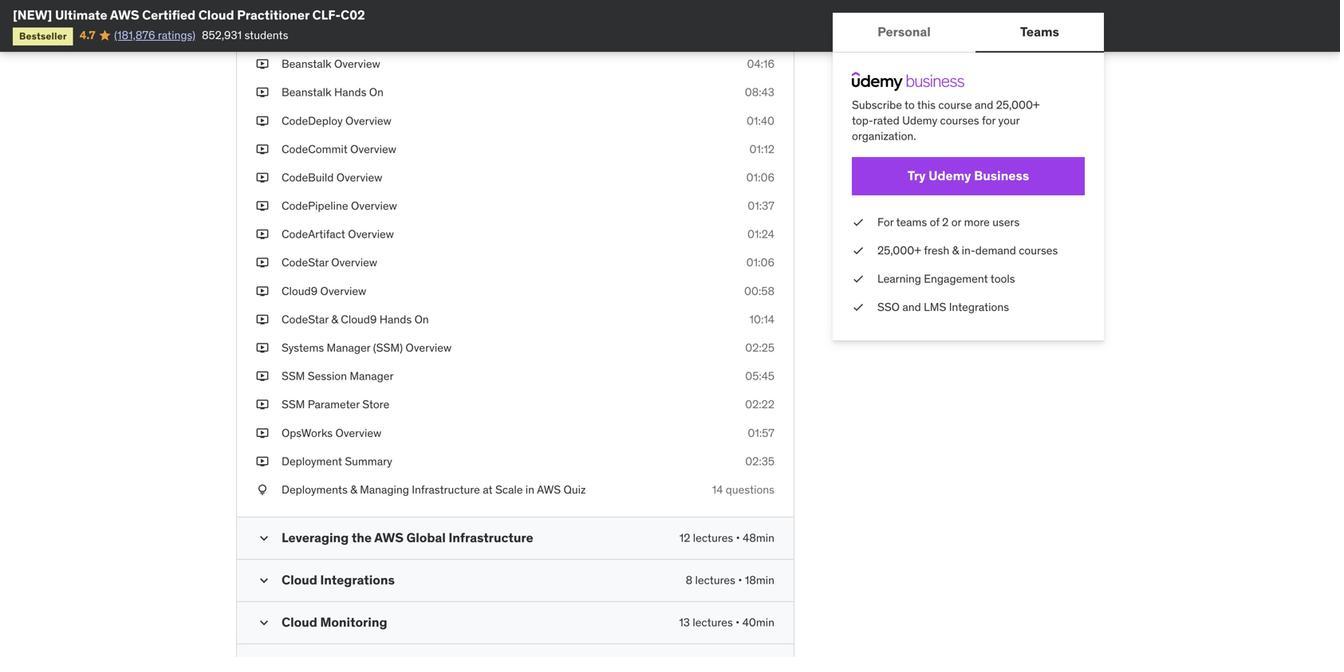 Task type: vqa. For each thing, say whether or not it's contained in the screenshot.


Task type: locate. For each thing, give the bounding box(es) containing it.
• left 18min
[[738, 573, 742, 588]]

xsmall image for ssm parameter store
[[256, 397, 269, 413]]

0 vertical spatial small image
[[256, 531, 272, 546]]

1 horizontal spatial &
[[350, 483, 357, 497]]

xsmall image up the students
[[256, 0, 269, 15]]

cloud9 down codestar overview
[[282, 284, 318, 298]]

xsmall image for deployments & managing infrastructure at scale in aws quiz
[[256, 482, 269, 498]]

1 codestar from the top
[[282, 255, 329, 270]]

on up codedeploy overview
[[369, 85, 384, 99]]

0 vertical spatial cloud9
[[282, 284, 318, 298]]

0 vertical spatial codestar
[[282, 255, 329, 270]]

852,931 students
[[202, 28, 288, 42]]

or
[[951, 215, 961, 229]]

sso and lms integrations
[[877, 300, 1009, 314]]

1 horizontal spatial hands
[[380, 312, 412, 327]]

aws for cloud
[[110, 7, 139, 23]]

1 vertical spatial on
[[414, 312, 429, 327]]

infrastructure
[[412, 483, 480, 497], [449, 530, 533, 546]]

overview down codepipeline overview
[[348, 227, 394, 241]]

1 vertical spatial small image
[[256, 615, 272, 631]]

& for codestar & cloud9 hands on
[[331, 312, 338, 327]]

the
[[352, 530, 372, 546]]

try udemy business
[[908, 168, 1029, 184]]

xsmall image for deployment summary
[[256, 454, 269, 469]]

manager
[[327, 341, 370, 355], [350, 369, 394, 383]]

1 horizontal spatial courses
[[1019, 243, 1058, 258]]

clf-
[[312, 7, 341, 23]]

lectures right 8
[[695, 573, 735, 588]]

overview down codedeploy overview
[[350, 142, 396, 156]]

udemy
[[902, 113, 937, 128], [929, 168, 971, 184]]

tab list containing personal
[[833, 13, 1104, 53]]

1 vertical spatial and
[[902, 300, 921, 314]]

0 vertical spatial lectures
[[693, 531, 733, 545]]

course
[[938, 98, 972, 112]]

small image down small icon
[[256, 615, 272, 631]]

business
[[974, 168, 1029, 184]]

&
[[952, 243, 959, 258], [331, 312, 338, 327], [350, 483, 357, 497]]

cloud integrations
[[282, 572, 395, 588]]

13
[[679, 615, 690, 630]]

0 horizontal spatial and
[[902, 300, 921, 314]]

25,000+ up learning
[[877, 243, 921, 258]]

codebuild overview
[[282, 170, 382, 185]]

13 lectures • 40min
[[679, 615, 775, 630]]

small image for leveraging
[[256, 531, 272, 546]]

1 vertical spatial manager
[[350, 369, 394, 383]]

1 vertical spatial courses
[[1019, 243, 1058, 258]]

• left 48min
[[736, 531, 740, 545]]

hands up (ssm) at the left bottom
[[380, 312, 412, 327]]

ssm for ssm session manager
[[282, 369, 305, 383]]

0 vertical spatial udemy
[[902, 113, 937, 128]]

xsmall image for codestar & cloud9 hands on
[[256, 312, 269, 327]]

2 vertical spatial •
[[736, 615, 740, 630]]

• for cloud monitoring
[[736, 615, 740, 630]]

overview for codestar overview
[[331, 255, 377, 270]]

overview up codestar & cloud9 hands on
[[320, 284, 366, 298]]

deployment
[[282, 454, 342, 469]]

0 horizontal spatial cloud9
[[282, 284, 318, 298]]

on up systems manager (ssm) overview
[[414, 312, 429, 327]]

10:14
[[749, 312, 775, 327]]

small image up small icon
[[256, 531, 272, 546]]

48min
[[743, 531, 775, 545]]

integrations
[[949, 300, 1009, 314], [320, 572, 395, 588]]

01:06 up 01:37
[[746, 170, 775, 185]]

xsmall image
[[256, 0, 269, 15], [256, 85, 269, 100], [852, 243, 865, 258], [256, 255, 269, 271], [852, 300, 865, 315], [256, 340, 269, 356], [256, 369, 269, 384], [256, 425, 269, 441], [256, 482, 269, 498]]

1 vertical spatial cloud9
[[341, 312, 377, 327]]

small image
[[256, 531, 272, 546], [256, 615, 272, 631]]

overview for codedeploy overview
[[345, 113, 391, 128]]

0 vertical spatial 01:06
[[746, 170, 775, 185]]

deployment summary
[[282, 454, 392, 469]]

teams
[[896, 215, 927, 229]]

1 horizontal spatial and
[[975, 98, 993, 112]]

codestar down codeartifact
[[282, 255, 329, 270]]

integrations up monitoring
[[320, 572, 395, 588]]

0 vertical spatial courses
[[940, 113, 979, 128]]

14 questions
[[712, 483, 775, 497]]

for teams of 2 or more users
[[877, 215, 1020, 229]]

2 01:06 from the top
[[746, 255, 775, 270]]

xsmall image for codedeploy overview
[[256, 113, 269, 129]]

& down cloud9 overview
[[331, 312, 338, 327]]

1 vertical spatial •
[[738, 573, 742, 588]]

1 vertical spatial codestar
[[282, 312, 329, 327]]

codecommit
[[282, 142, 348, 156]]

0 vertical spatial ssm
[[282, 369, 305, 383]]

tools
[[991, 272, 1015, 286]]

1 small image from the top
[[256, 531, 272, 546]]

infrastructure left at
[[412, 483, 480, 497]]

overview up codeartifact overview
[[351, 199, 397, 213]]

beanstalk overview
[[282, 57, 380, 71]]

cloud right small icon
[[282, 572, 317, 588]]

xsmall image for beanstalk overview
[[256, 56, 269, 72]]

at
[[483, 483, 493, 497]]

aws for infrastructure
[[374, 530, 404, 546]]

ssm
[[282, 369, 305, 383], [282, 397, 305, 412]]

1 beanstalk from the top
[[282, 57, 332, 71]]

udemy down this
[[902, 113, 937, 128]]

0 vertical spatial beanstalk
[[282, 57, 332, 71]]

xsmall image for cloud9 overview
[[256, 283, 269, 299]]

xsmall image left "session"
[[256, 369, 269, 384]]

1 vertical spatial cloud
[[282, 572, 317, 588]]

courses down the course
[[940, 113, 979, 128]]

2 small image from the top
[[256, 615, 272, 631]]

25,000+ up your
[[996, 98, 1040, 112]]

sso
[[877, 300, 900, 314]]

lectures right 12
[[693, 531, 733, 545]]

try
[[908, 168, 926, 184]]

0 vertical spatial 25,000+
[[996, 98, 1040, 112]]

lectures right 13
[[693, 615, 733, 630]]

• for cloud integrations
[[738, 573, 742, 588]]

cloud left monitoring
[[282, 614, 317, 631]]

overview for cloud9 overview
[[320, 284, 366, 298]]

small image for cloud
[[256, 615, 272, 631]]

udemy right try
[[929, 168, 971, 184]]

cloud
[[198, 7, 234, 23], [282, 572, 317, 588], [282, 614, 317, 631]]

this
[[917, 98, 936, 112]]

01:06
[[746, 170, 775, 185], [746, 255, 775, 270]]

0 vertical spatial infrastructure
[[412, 483, 480, 497]]

ssm up opsworks
[[282, 397, 305, 412]]

1 vertical spatial 25,000+
[[877, 243, 921, 258]]

2 vertical spatial aws
[[374, 530, 404, 546]]

overview right (ssm) at the left bottom
[[406, 341, 452, 355]]

systems manager (ssm) overview
[[282, 341, 452, 355]]

opsworks
[[282, 426, 333, 440]]

2 vertical spatial cloud
[[282, 614, 317, 631]]

store
[[362, 397, 389, 412]]

1 vertical spatial 01:06
[[746, 255, 775, 270]]

xsmall image left codestar overview
[[256, 255, 269, 271]]

beanstalk down cdk overview
[[282, 57, 332, 71]]

codedeploy
[[282, 113, 343, 128]]

xsmall image for beanstalk hands on
[[256, 85, 269, 100]]

beanstalk
[[282, 57, 332, 71], [282, 85, 332, 99]]

[new] ultimate aws certified cloud practitioner clf-c02
[[13, 7, 365, 23]]

aws right in
[[537, 483, 561, 497]]

manager down codestar & cloud9 hands on
[[327, 341, 370, 355]]

1 vertical spatial lectures
[[695, 573, 735, 588]]

1 horizontal spatial aws
[[374, 530, 404, 546]]

certified
[[142, 7, 196, 23]]

and up the for
[[975, 98, 993, 112]]

2 vertical spatial lectures
[[693, 615, 733, 630]]

0 horizontal spatial courses
[[940, 113, 979, 128]]

0 vertical spatial &
[[952, 243, 959, 258]]

courses right demand
[[1019, 243, 1058, 258]]

ratings)
[[158, 28, 195, 42]]

& left in-
[[952, 243, 959, 258]]

aws up the (181,876
[[110, 7, 139, 23]]

1 vertical spatial &
[[331, 312, 338, 327]]

1 horizontal spatial on
[[414, 312, 429, 327]]

2 horizontal spatial aws
[[537, 483, 561, 497]]

2 codestar from the top
[[282, 312, 329, 327]]

cloud up 852,931
[[198, 7, 234, 23]]

overview for beanstalk overview
[[334, 57, 380, 71]]

overview down codeartifact overview
[[331, 255, 377, 270]]

40min
[[742, 615, 775, 630]]

01:06 down 01:24
[[746, 255, 775, 270]]

overview for opsworks overview
[[335, 426, 381, 440]]

lectures for cloud integrations
[[695, 573, 735, 588]]

manager up store
[[350, 369, 394, 383]]

1 horizontal spatial cloud9
[[341, 312, 377, 327]]

lectures
[[693, 531, 733, 545], [695, 573, 735, 588], [693, 615, 733, 630]]

overview
[[307, 28, 353, 43], [334, 57, 380, 71], [345, 113, 391, 128], [350, 142, 396, 156], [336, 170, 382, 185], [351, 199, 397, 213], [348, 227, 394, 241], [331, 255, 377, 270], [320, 284, 366, 298], [406, 341, 452, 355], [335, 426, 381, 440]]

beanstalk up codedeploy
[[282, 85, 332, 99]]

xsmall image left systems
[[256, 340, 269, 356]]

& left managing
[[350, 483, 357, 497]]

2 beanstalk from the top
[[282, 85, 332, 99]]

xsmall image for codecommit overview
[[256, 141, 269, 157]]

1 horizontal spatial 25,000+
[[996, 98, 1040, 112]]

2 vertical spatial &
[[350, 483, 357, 497]]

udemy business image
[[852, 72, 964, 91]]

overview up codepipeline overview
[[336, 170, 382, 185]]

try udemy business link
[[852, 157, 1085, 195]]

xsmall image left deployments
[[256, 482, 269, 498]]

personal button
[[833, 13, 975, 51]]

integrations down the engagement
[[949, 300, 1009, 314]]

0 vertical spatial integrations
[[949, 300, 1009, 314]]

learning engagement tools
[[877, 272, 1015, 286]]

xsmall image left opsworks
[[256, 425, 269, 441]]

managing
[[360, 483, 409, 497]]

0 horizontal spatial aws
[[110, 7, 139, 23]]

2
[[942, 215, 949, 229]]

0 vertical spatial •
[[736, 531, 740, 545]]

courses
[[940, 113, 979, 128], [1019, 243, 1058, 258]]

hands up codedeploy overview
[[334, 85, 366, 99]]

0 horizontal spatial integrations
[[320, 572, 395, 588]]

aws
[[110, 7, 139, 23], [537, 483, 561, 497], [374, 530, 404, 546]]

tab list
[[833, 13, 1104, 53]]

overview down clf-
[[307, 28, 353, 43]]

and
[[975, 98, 993, 112], [902, 300, 921, 314]]

aws right the
[[374, 530, 404, 546]]

infrastructure down at
[[449, 530, 533, 546]]

and right sso
[[902, 300, 921, 314]]

codeartifact overview
[[282, 227, 394, 241]]

cloud for cloud monitoring
[[282, 614, 317, 631]]

2 ssm from the top
[[282, 397, 305, 412]]

xsmall image for codestar overview
[[256, 255, 269, 271]]

overview up beanstalk hands on
[[334, 57, 380, 71]]

• left 40min
[[736, 615, 740, 630]]

1 vertical spatial beanstalk
[[282, 85, 332, 99]]

02:22
[[745, 397, 775, 412]]

opsworks overview
[[282, 426, 381, 440]]

xsmall image for systems manager (ssm) overview
[[256, 340, 269, 356]]

ssm session manager
[[282, 369, 394, 383]]

2 horizontal spatial &
[[952, 243, 959, 258]]

0 horizontal spatial 25,000+
[[877, 243, 921, 258]]

1 horizontal spatial integrations
[[949, 300, 1009, 314]]

cloud9 up systems manager (ssm) overview
[[341, 312, 377, 327]]

xsmall image down the students
[[256, 85, 269, 100]]

cdk overview
[[282, 28, 353, 43]]

small image
[[256, 573, 272, 589]]

codepipeline overview
[[282, 199, 397, 213]]

codestar up systems
[[282, 312, 329, 327]]

ssm down systems
[[282, 369, 305, 383]]

codestar overview
[[282, 255, 377, 270]]

0 vertical spatial and
[[975, 98, 993, 112]]

0 vertical spatial aws
[[110, 7, 139, 23]]

xsmall image
[[256, 28, 269, 44], [256, 56, 269, 72], [256, 113, 269, 129], [256, 141, 269, 157], [256, 170, 269, 185], [256, 198, 269, 214], [852, 214, 865, 230], [256, 227, 269, 242], [852, 271, 865, 287], [256, 283, 269, 299], [256, 312, 269, 327], [256, 397, 269, 413], [256, 454, 269, 469]]

1 vertical spatial ssm
[[282, 397, 305, 412]]

overview up codecommit overview
[[345, 113, 391, 128]]

0 horizontal spatial &
[[331, 312, 338, 327]]

lectures for cloud monitoring
[[693, 615, 733, 630]]

xsmall image for codebuild overview
[[256, 170, 269, 185]]

teams button
[[975, 13, 1104, 51]]

0 horizontal spatial hands
[[334, 85, 366, 99]]

0 vertical spatial on
[[369, 85, 384, 99]]

overview up summary
[[335, 426, 381, 440]]

1 ssm from the top
[[282, 369, 305, 383]]



Task type: describe. For each thing, give the bounding box(es) containing it.
01:24
[[747, 227, 775, 241]]

session
[[308, 369, 347, 383]]

engagement
[[924, 272, 988, 286]]

users
[[992, 215, 1020, 229]]

02:35
[[745, 454, 775, 469]]

deployments & managing infrastructure at scale in aws quiz
[[282, 483, 586, 497]]

01:37
[[748, 199, 775, 213]]

overview for codecommit overview
[[350, 142, 396, 156]]

overview for codepipeline overview
[[351, 199, 397, 213]]

subscribe
[[852, 98, 902, 112]]

students
[[244, 28, 288, 42]]

12 lectures • 48min
[[679, 531, 775, 545]]

14
[[712, 483, 723, 497]]

codeartifact
[[282, 227, 345, 241]]

lectures for leveraging the aws global infrastructure
[[693, 531, 733, 545]]

25,000+ inside 'subscribe to this course and 25,000+ top‑rated udemy courses for your organization.'
[[996, 98, 1040, 112]]

leveraging the aws global infrastructure
[[282, 530, 533, 546]]

ultimate
[[55, 7, 107, 23]]

852,931
[[202, 28, 242, 42]]

cdk
[[282, 28, 304, 43]]

summary
[[345, 454, 392, 469]]

1 vertical spatial integrations
[[320, 572, 395, 588]]

1 vertical spatial infrastructure
[[449, 530, 533, 546]]

0 horizontal spatial on
[[369, 85, 384, 99]]

global
[[406, 530, 446, 546]]

cloud9 overview
[[282, 284, 366, 298]]

xsmall image left sso
[[852, 300, 865, 315]]

lms
[[924, 300, 946, 314]]

overview for codebuild overview
[[336, 170, 382, 185]]

your
[[998, 113, 1020, 128]]

01:57
[[748, 426, 775, 440]]

questions
[[726, 483, 775, 497]]

8
[[686, 573, 693, 588]]

8 lectures • 18min
[[686, 573, 775, 588]]

codestar for codestar overview
[[282, 255, 329, 270]]

(ssm)
[[373, 341, 403, 355]]

xsmall image for codeartifact overview
[[256, 227, 269, 242]]

parameter
[[308, 397, 360, 412]]

04:16
[[747, 57, 775, 71]]

more
[[964, 215, 990, 229]]

bestseller
[[19, 30, 67, 42]]

for
[[982, 113, 996, 128]]

beanstalk for beanstalk overview
[[282, 57, 332, 71]]

in
[[525, 483, 534, 497]]

xsmall image left fresh
[[852, 243, 865, 258]]

codepipeline
[[282, 199, 348, 213]]

codestar & cloud9 hands on
[[282, 312, 429, 327]]

quiz
[[564, 483, 586, 497]]

subscribe to this course and 25,000+ top‑rated udemy courses for your organization.
[[852, 98, 1040, 143]]

01:12
[[749, 142, 775, 156]]

1 01:06 from the top
[[746, 170, 775, 185]]

xsmall image for opsworks overview
[[256, 425, 269, 441]]

practitioner
[[237, 7, 309, 23]]

0 vertical spatial hands
[[334, 85, 366, 99]]

demand
[[975, 243, 1016, 258]]

beanstalk hands on
[[282, 85, 384, 99]]

leveraging
[[282, 530, 349, 546]]

fresh
[[924, 243, 949, 258]]

0 vertical spatial cloud
[[198, 7, 234, 23]]

ssm for ssm parameter store
[[282, 397, 305, 412]]

02:25
[[745, 341, 775, 355]]

(181,876
[[114, 28, 155, 42]]

top‑rated
[[852, 113, 900, 128]]

in-
[[962, 243, 975, 258]]

c02
[[341, 7, 365, 23]]

08:43
[[745, 85, 775, 99]]

05:45
[[745, 369, 775, 383]]

4.7
[[80, 28, 95, 42]]

personal
[[877, 23, 931, 40]]

0 vertical spatial manager
[[327, 341, 370, 355]]

codebuild
[[282, 170, 334, 185]]

• for leveraging the aws global infrastructure
[[736, 531, 740, 545]]

to
[[905, 98, 915, 112]]

overview for codeartifact overview
[[348, 227, 394, 241]]

[new]
[[13, 7, 52, 23]]

beanstalk for beanstalk hands on
[[282, 85, 332, 99]]

teams
[[1020, 23, 1059, 40]]

25,000+ fresh & in-demand courses
[[877, 243, 1058, 258]]

learning
[[877, 272, 921, 286]]

codestar for codestar & cloud9 hands on
[[282, 312, 329, 327]]

01:40
[[747, 113, 775, 128]]

and inside 'subscribe to this course and 25,000+ top‑rated udemy courses for your organization.'
[[975, 98, 993, 112]]

cloud for cloud integrations
[[282, 572, 317, 588]]

of
[[930, 215, 939, 229]]

1 vertical spatial hands
[[380, 312, 412, 327]]

cloud monitoring
[[282, 614, 387, 631]]

& for deployments & managing infrastructure at scale in aws quiz
[[350, 483, 357, 497]]

codedeploy overview
[[282, 113, 391, 128]]

1 vertical spatial aws
[[537, 483, 561, 497]]

courses inside 'subscribe to this course and 25,000+ top‑rated udemy courses for your organization.'
[[940, 113, 979, 128]]

(181,876 ratings)
[[114, 28, 195, 42]]

organization.
[[852, 129, 916, 143]]

scale
[[495, 483, 523, 497]]

udemy inside 'subscribe to this course and 25,000+ top‑rated udemy courses for your organization.'
[[902, 113, 937, 128]]

12
[[679, 531, 690, 545]]

codecommit overview
[[282, 142, 396, 156]]

1 vertical spatial udemy
[[929, 168, 971, 184]]

00:58
[[744, 284, 775, 298]]

xsmall image for ssm session manager
[[256, 369, 269, 384]]

xsmall image for codepipeline overview
[[256, 198, 269, 214]]

overview for cdk overview
[[307, 28, 353, 43]]



